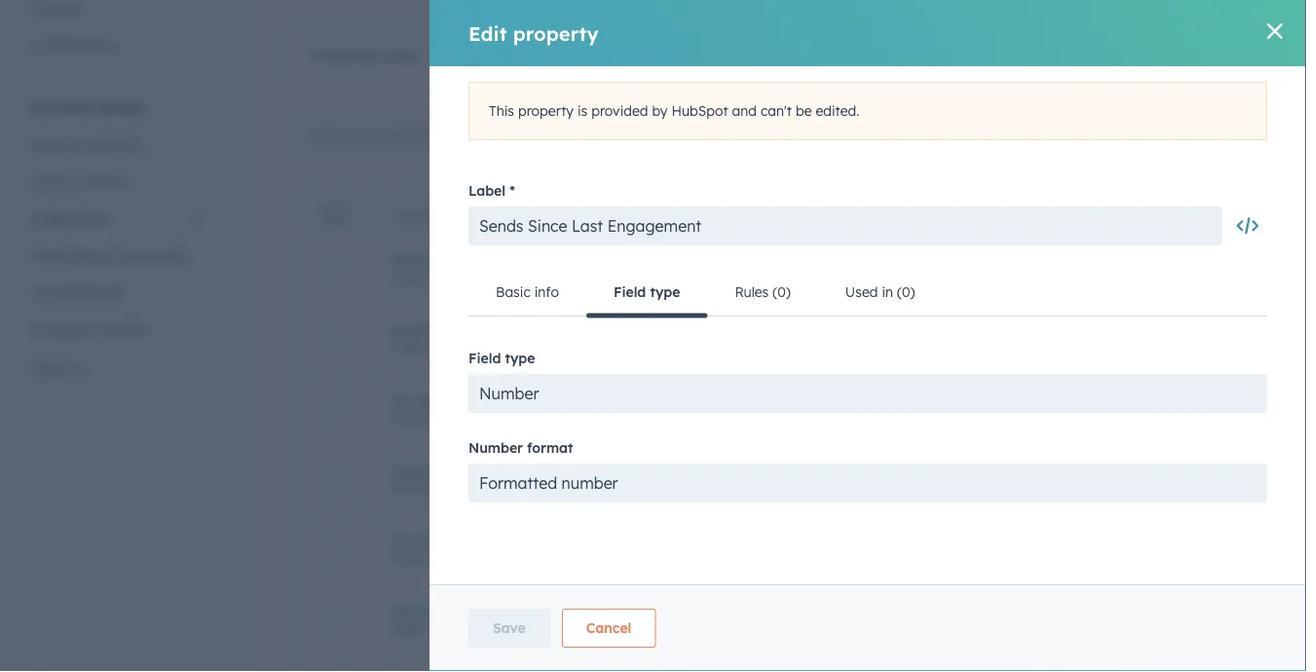 Task type: describe. For each thing, give the bounding box(es) containing it.
that
[[448, 313, 473, 329]]

defaults
[[87, 136, 141, 153]]

users & teams
[[31, 173, 126, 190]]

tab list containing properties (172)
[[283, 31, 973, 80]]

set
[[611, 370, 628, 386]]

marketing
[[538, 294, 599, 310]]

sends for sends since last engagement number
[[391, 462, 432, 479]]

0 horizontal spatial to
[[525, 206, 539, 223]]

all for all field types
[[614, 126, 632, 143]]

sends for sends since last engagement the number of marketing emails that have been sent to the current email address since the last engagement (open or link click). this is automatically set by…
[[448, 245, 494, 265]]

account defaults
[[31, 136, 141, 153]]

tracking code link
[[19, 274, 218, 311]]

account for account defaults
[[31, 136, 84, 153]]

archived properties (0) link
[[769, 32, 972, 79]]

privacy & consent link
[[19, 311, 218, 348]]

assign users & teams button
[[694, 206, 870, 223]]

groups
[[695, 47, 742, 64]]

add to group
[[494, 206, 584, 223]]

line inside 'relationship status single-line text'
[[429, 271, 448, 285]]

3 selected
[[395, 208, 450, 222]]

all for all groups
[[506, 126, 524, 143]]

school
[[391, 392, 437, 409]]

facebook
[[747, 401, 810, 418]]

relationship
[[391, 252, 476, 269]]

since
[[581, 332, 611, 348]]

text for school
[[451, 411, 473, 425]]

line for school
[[429, 411, 448, 425]]

source
[[391, 603, 438, 620]]

school button
[[391, 392, 700, 409]]

1 properties from the left
[[312, 47, 381, 64]]

sends since last engagement the number of marketing emails that have been sent to the current email address since the last engagement (open or link click). this is automatically set by…
[[448, 245, 641, 405]]

ads
[[814, 401, 838, 418]]

sends since last engagement number
[[391, 462, 597, 496]]

all groups
[[506, 126, 575, 143]]

number
[[391, 481, 436, 496]]

tab panel containing all groups
[[283, 79, 1275, 671]]

been
[[508, 313, 538, 329]]

0 for facebook ads properties
[[1227, 401, 1235, 418]]

conditional property logic
[[473, 47, 640, 64]]

all for all users
[[746, 127, 763, 144]]

last for sends since last engagement number
[[477, 462, 506, 479]]

notifications link
[[19, 27, 218, 64]]

view property
[[448, 423, 538, 439]]

group
[[543, 206, 584, 223]]

engagement
[[473, 351, 549, 367]]

relationship status button
[[391, 252, 700, 269]]

sends since last engagement button
[[391, 462, 700, 479]]

marketplace downloads link
[[19, 237, 218, 274]]

security link
[[19, 348, 218, 385]]

single- for school
[[391, 411, 429, 425]]

(0)
[[927, 47, 945, 64]]

contact
[[747, 611, 798, 628]]

source of last booking in meetings tool single-line text
[[391, 603, 659, 636]]

relationship status single-line text
[[391, 252, 523, 285]]

security
[[31, 358, 83, 375]]

downloads
[[115, 247, 186, 264]]

email information
[[747, 471, 861, 488]]

account defaults link
[[19, 126, 218, 163]]

tool
[[633, 603, 659, 620]]

0 horizontal spatial the
[[586, 313, 605, 329]]

all users
[[746, 127, 803, 144]]

last for sends since last engagement the number of marketing emails that have been sent to the current email address since the last engagement (open or link click). this is automatically set by…
[[546, 245, 579, 265]]

2 horizontal spatial &
[[785, 206, 795, 223]]

2 properties from the left
[[857, 47, 923, 64]]

property for view
[[483, 423, 538, 439]]

all field types
[[614, 126, 707, 143]]

users & teams link
[[19, 163, 218, 200]]

facebook ads properties
[[747, 401, 907, 418]]

create property
[[1155, 128, 1243, 143]]

marketplace downloads
[[31, 247, 186, 264]]

groups link
[[667, 32, 769, 79]]

archive button
[[603, 206, 675, 223]]

seniority
[[391, 533, 453, 550]]

0 for email information
[[1227, 471, 1235, 488]]

marketplace
[[31, 247, 111, 264]]

(open
[[552, 351, 587, 367]]

all groups button
[[494, 115, 602, 154]]

hubspot for email information
[[975, 471, 1032, 488]]

property for conditional
[[550, 47, 606, 64]]

privacy & consent
[[31, 321, 148, 338]]

groups
[[528, 126, 575, 143]]

seniority button
[[391, 533, 700, 550]]

conditional
[[473, 47, 546, 64]]

account setup
[[31, 97, 144, 116]]

1 vertical spatial the
[[615, 332, 634, 348]]

of inside source of last booking in meetings tool single-line text
[[442, 603, 456, 620]]

properties
[[842, 401, 907, 418]]

number
[[473, 294, 519, 310]]

automatically
[[525, 370, 607, 386]]



Task type: vqa. For each thing, say whether or not it's contained in the screenshot.
Archived Properties (0)
yes



Task type: locate. For each thing, give the bounding box(es) containing it.
single- inside 'relationship status single-line text'
[[391, 271, 429, 285]]

1 horizontal spatial to
[[570, 313, 582, 329]]

the
[[586, 313, 605, 329], [615, 332, 634, 348]]

all left groups
[[506, 126, 524, 143]]

activity
[[801, 611, 849, 628]]

text down that
[[451, 341, 473, 355]]

sends up the the
[[448, 245, 494, 265]]

0 horizontal spatial all
[[506, 126, 524, 143]]

1 horizontal spatial sends
[[448, 245, 494, 265]]

line inside salutation single-line text
[[429, 341, 448, 355]]

2 horizontal spatial property
[[1195, 128, 1243, 143]]

tracking
[[31, 284, 85, 301]]

create property button
[[1139, 120, 1259, 151]]

1 vertical spatial of
[[442, 603, 456, 620]]

of inside sends since last engagement the number of marketing emails that have been sent to the current email address since the last engagement (open or link click). this is automatically set by…
[[522, 294, 535, 310]]

1 horizontal spatial users
[[743, 206, 781, 223]]

1 vertical spatial &
[[785, 206, 795, 223]]

text inside 'relationship status single-line text'
[[451, 271, 473, 285]]

line left view
[[429, 411, 448, 425]]

view
[[448, 423, 479, 439]]

address
[[530, 332, 577, 348]]

1 vertical spatial property
[[1195, 128, 1243, 143]]

sends inside sends since last engagement the number of marketing emails that have been sent to the current email address since the last engagement (open or link click). this is automatically set by…
[[448, 245, 494, 265]]

properties left "(172)"
[[312, 47, 381, 64]]

to down the marketing
[[570, 313, 582, 329]]

property right create
[[1195, 128, 1243, 143]]

0 vertical spatial users
[[31, 173, 67, 190]]

sends up number
[[391, 462, 432, 479]]

meetings
[[566, 603, 629, 620]]

to inside sends since last engagement the number of marketing emails that have been sent to the current email address since the last engagement (open or link click). this is automatically set by…
[[570, 313, 582, 329]]

engagement up 'number'
[[448, 265, 547, 284]]

line down seniority
[[429, 551, 448, 566]]

0 horizontal spatial last
[[477, 462, 506, 479]]

1 vertical spatial last
[[460, 603, 485, 620]]

0 vertical spatial since
[[499, 245, 541, 265]]

to right add on the left top of page
[[525, 206, 539, 223]]

account setup element
[[19, 96, 218, 385]]

0 vertical spatial &
[[71, 173, 81, 190]]

line
[[429, 271, 448, 285], [429, 341, 448, 355], [429, 411, 448, 425], [429, 551, 448, 566], [429, 621, 448, 636]]

engagement inside sends since last engagement the number of marketing emails that have been sent to the current email address since the last engagement (open or link click). this is automatically set by…
[[448, 265, 547, 284]]

status
[[480, 252, 523, 269]]

sends inside sends since last engagement number
[[391, 462, 432, 479]]

booking
[[489, 603, 545, 620]]

5 text from the top
[[451, 621, 473, 636]]

5 single- from the top
[[391, 621, 429, 636]]

seniority single-line text
[[391, 533, 473, 566]]

school single-line text
[[391, 392, 473, 425]]

the
[[448, 294, 469, 310]]

line inside source of last booking in meetings tool single-line text
[[429, 621, 448, 636]]

4 text from the top
[[451, 551, 473, 566]]

2 vertical spatial property
[[483, 423, 538, 439]]

single- inside school single-line text
[[391, 411, 429, 425]]

single- inside source of last booking in meetings tool single-line text
[[391, 621, 429, 636]]

1 account from the top
[[31, 97, 94, 116]]

3 text from the top
[[451, 411, 473, 425]]

single- inside salutation single-line text
[[391, 341, 429, 355]]

1 line from the top
[[429, 271, 448, 285]]

of up been
[[522, 294, 535, 310]]

of right source on the bottom of the page
[[442, 603, 456, 620]]

2 horizontal spatial all
[[746, 127, 763, 144]]

1 0 from the top
[[1227, 401, 1235, 418]]

2 line from the top
[[429, 341, 448, 355]]

hubspot
[[975, 401, 1032, 418], [975, 471, 1032, 488]]

1 vertical spatial account
[[31, 136, 84, 153]]

0 vertical spatial property
[[550, 47, 606, 64]]

1 horizontal spatial the
[[615, 332, 634, 348]]

1 vertical spatial last
[[477, 462, 506, 479]]

2 vertical spatial &
[[82, 321, 92, 338]]

single-
[[391, 271, 429, 285], [391, 341, 429, 355], [391, 411, 429, 425], [391, 551, 429, 566], [391, 621, 429, 636]]

types
[[670, 126, 707, 143]]

0 horizontal spatial sends
[[391, 462, 432, 479]]

consent
[[96, 321, 148, 338]]

& for teams
[[71, 173, 81, 190]]

text inside school single-line text
[[451, 411, 473, 425]]

line inside the seniority single-line text
[[429, 551, 448, 566]]

teams down the users
[[799, 206, 843, 223]]

& right assign
[[785, 206, 795, 223]]

integrations button
[[19, 200, 218, 237]]

sends
[[448, 245, 494, 265], [391, 462, 432, 479]]

since down view
[[436, 462, 472, 479]]

single- inside the seniority single-line text
[[391, 551, 429, 566]]

all left 'field'
[[614, 126, 632, 143]]

archived
[[797, 47, 853, 64]]

0 vertical spatial the
[[586, 313, 605, 329]]

line for salutation
[[429, 341, 448, 355]]

& up integrations
[[71, 173, 81, 190]]

1 hubspot from the top
[[975, 401, 1032, 418]]

salutation single-line text
[[391, 322, 473, 355]]

single- down source on the bottom of the page
[[391, 621, 429, 636]]

field
[[636, 126, 666, 143]]

single- down salutation
[[391, 341, 429, 355]]

have
[[476, 313, 505, 329]]

properties left '(0)'
[[857, 47, 923, 64]]

information
[[786, 471, 861, 488]]

0 vertical spatial 0
[[1227, 401, 1235, 418]]

last left booking on the bottom
[[460, 603, 485, 620]]

0 vertical spatial sends
[[448, 245, 494, 265]]

line down relationship
[[429, 271, 448, 285]]

sends since last engagement tooltip
[[432, 236, 658, 450]]

line down source on the bottom of the page
[[429, 621, 448, 636]]

1 horizontal spatial all
[[614, 126, 632, 143]]

line down salutation
[[429, 341, 448, 355]]

add
[[494, 206, 521, 223]]

add to group button
[[473, 206, 584, 223]]

0 vertical spatial of
[[522, 294, 535, 310]]

line for seniority
[[429, 551, 448, 566]]

1 horizontal spatial of
[[522, 294, 535, 310]]

users up integrations
[[31, 173, 67, 190]]

engagement for sends since last engagement the number of marketing emails that have been sent to the current email address since the last engagement (open or link click). this is automatically set by…
[[448, 265, 547, 284]]

text down the seniority single-line text
[[451, 621, 473, 636]]

account up the users & teams
[[31, 136, 84, 153]]

property
[[550, 47, 606, 64], [1195, 128, 1243, 143], [483, 423, 538, 439]]

2 text from the top
[[451, 341, 473, 355]]

0 horizontal spatial since
[[436, 462, 472, 479]]

1 horizontal spatial last
[[546, 245, 579, 265]]

by…
[[448, 389, 471, 405]]

Search search field
[[299, 115, 494, 154]]

0 horizontal spatial teams
[[85, 173, 126, 190]]

last down view property
[[477, 462, 506, 479]]

users
[[767, 127, 803, 144]]

2 hubspot from the top
[[975, 471, 1032, 488]]

last inside source of last booking in meetings tool single-line text
[[460, 603, 485, 620]]

0 vertical spatial last
[[448, 351, 469, 367]]

(172)
[[385, 47, 417, 64]]

3
[[395, 208, 401, 222]]

0 horizontal spatial &
[[71, 173, 81, 190]]

1 vertical spatial users
[[743, 206, 781, 223]]

0 vertical spatial teams
[[85, 173, 126, 190]]

1 vertical spatial 0
[[1227, 471, 1235, 488]]

users inside tab panel
[[743, 206, 781, 223]]

text inside salutation single-line text
[[451, 341, 473, 355]]

engagement up seniority button
[[510, 462, 597, 479]]

all inside 'popup button'
[[746, 127, 763, 144]]

0 vertical spatial account
[[31, 97, 94, 116]]

0 horizontal spatial users
[[31, 173, 67, 190]]

tab list
[[283, 31, 973, 80]]

single- for salutation
[[391, 341, 429, 355]]

2 0 from the top
[[1227, 471, 1235, 488]]

current
[[448, 332, 490, 348]]

single- down relationship
[[391, 271, 429, 285]]

since inside sends since last engagement the number of marketing emails that have been sent to the current email address since the last engagement (open or link click). this is automatically set by…
[[499, 245, 541, 265]]

1 single- from the top
[[391, 271, 429, 285]]

account for account setup
[[31, 97, 94, 116]]

4 single- from the top
[[391, 551, 429, 566]]

click).
[[448, 370, 482, 386]]

text
[[451, 271, 473, 285], [451, 341, 473, 355], [451, 411, 473, 425], [451, 551, 473, 566], [451, 621, 473, 636]]

of
[[522, 294, 535, 310], [442, 603, 456, 620]]

create
[[1155, 128, 1192, 143]]

text inside source of last booking in meetings tool single-line text
[[451, 621, 473, 636]]

1 horizontal spatial &
[[82, 321, 92, 338]]

text inside the seniority single-line text
[[451, 551, 473, 566]]

single- down seniority
[[391, 551, 429, 566]]

2 single- from the top
[[391, 341, 429, 355]]

engagement inside sends since last engagement number
[[510, 462, 597, 479]]

2 account from the top
[[31, 136, 84, 153]]

link
[[606, 351, 626, 367]]

all left the users
[[746, 127, 763, 144]]

1 vertical spatial since
[[436, 462, 472, 479]]

email
[[747, 471, 782, 488]]

4 line from the top
[[429, 551, 448, 566]]

0 vertical spatial engagement
[[448, 265, 547, 284]]

the up the link
[[615, 332, 634, 348]]

is
[[512, 370, 522, 386]]

0 horizontal spatial of
[[442, 603, 456, 620]]

since for sends since last engagement number
[[436, 462, 472, 479]]

salutation button
[[391, 322, 700, 339]]

single- down school
[[391, 411, 429, 425]]

1 horizontal spatial teams
[[799, 206, 843, 223]]

account up account defaults at the top of the page
[[31, 97, 94, 116]]

property for create
[[1195, 128, 1243, 143]]

1 vertical spatial sends
[[391, 462, 432, 479]]

this
[[485, 370, 509, 386]]

archived properties (0)
[[797, 47, 945, 64]]

1 vertical spatial engagement
[[510, 462, 597, 479]]

property down school button
[[483, 423, 538, 439]]

users right assign
[[743, 206, 781, 223]]

since down add to group button
[[499, 245, 541, 265]]

email
[[494, 332, 527, 348]]

code
[[89, 284, 123, 301]]

last inside sends since last engagement the number of marketing emails that have been sent to the current email address since the last engagement (open or link click). this is automatically set by…
[[546, 245, 579, 265]]

property left logic
[[550, 47, 606, 64]]

setup
[[99, 97, 144, 116]]

users inside account setup element
[[31, 173, 67, 190]]

line inside school single-line text
[[429, 411, 448, 425]]

since for sends since last engagement the number of marketing emails that have been sent to the current email address since the last engagement (open or link click). this is automatically set by…
[[499, 245, 541, 265]]

engagement for sends since last engagement number
[[510, 462, 597, 479]]

the up since
[[586, 313, 605, 329]]

or
[[590, 351, 603, 367]]

last up click).
[[448, 351, 469, 367]]

5 line from the top
[[429, 621, 448, 636]]

3 single- from the top
[[391, 411, 429, 425]]

contact activity
[[747, 611, 849, 628]]

view property button
[[448, 422, 538, 441]]

1 vertical spatial to
[[570, 313, 582, 329]]

teams
[[85, 173, 126, 190], [799, 206, 843, 223]]

users
[[31, 173, 67, 190], [743, 206, 781, 223]]

assign users & teams
[[694, 206, 843, 223]]

tab panel
[[283, 79, 1275, 671]]

& right privacy
[[82, 321, 92, 338]]

& for consent
[[82, 321, 92, 338]]

assign
[[694, 206, 739, 223]]

single- for seniority
[[391, 551, 429, 566]]

1 text from the top
[[451, 271, 473, 285]]

integrations
[[31, 210, 111, 227]]

3 line from the top
[[429, 411, 448, 425]]

text for seniority
[[451, 551, 473, 566]]

1 horizontal spatial since
[[499, 245, 541, 265]]

archive
[[624, 206, 675, 223]]

teams down defaults
[[85, 173, 126, 190]]

last down group
[[546, 245, 579, 265]]

property inside button
[[483, 423, 538, 439]]

1 vertical spatial hubspot
[[975, 471, 1032, 488]]

all
[[506, 126, 524, 143], [614, 126, 632, 143], [746, 127, 763, 144]]

hubspot for facebook ads properties
[[975, 401, 1032, 418]]

0 vertical spatial last
[[546, 245, 579, 265]]

1 horizontal spatial properties
[[857, 47, 923, 64]]

all field types button
[[602, 115, 733, 154]]

0 vertical spatial hubspot
[[975, 401, 1032, 418]]

0 horizontal spatial property
[[483, 423, 538, 439]]

conditional property logic link
[[444, 32, 667, 79]]

salutation
[[391, 322, 462, 339]]

text down seniority
[[451, 551, 473, 566]]

sent
[[541, 313, 566, 329]]

to
[[525, 206, 539, 223], [570, 313, 582, 329]]

privacy
[[31, 321, 78, 338]]

property inside button
[[1195, 128, 1243, 143]]

1 horizontal spatial property
[[550, 47, 606, 64]]

1 vertical spatial teams
[[799, 206, 843, 223]]

0 vertical spatial to
[[525, 206, 539, 223]]

last inside sends since last engagement number
[[477, 462, 506, 479]]

properties
[[312, 47, 381, 64], [857, 47, 923, 64]]

text down by…
[[451, 411, 473, 425]]

0 horizontal spatial properties
[[312, 47, 381, 64]]

last inside sends since last engagement the number of marketing emails that have been sent to the current email address since the last engagement (open or link click). this is automatically set by…
[[448, 351, 469, 367]]

last
[[546, 245, 579, 265], [477, 462, 506, 479]]

source of last booking in meetings tool button
[[391, 603, 700, 620]]

text up the the
[[451, 271, 473, 285]]

text for salutation
[[451, 341, 473, 355]]

since inside sends since last engagement number
[[436, 462, 472, 479]]

in
[[549, 603, 562, 620]]

tracking code
[[31, 284, 123, 301]]

teams inside account setup element
[[85, 173, 126, 190]]

notifications
[[31, 37, 114, 54]]



